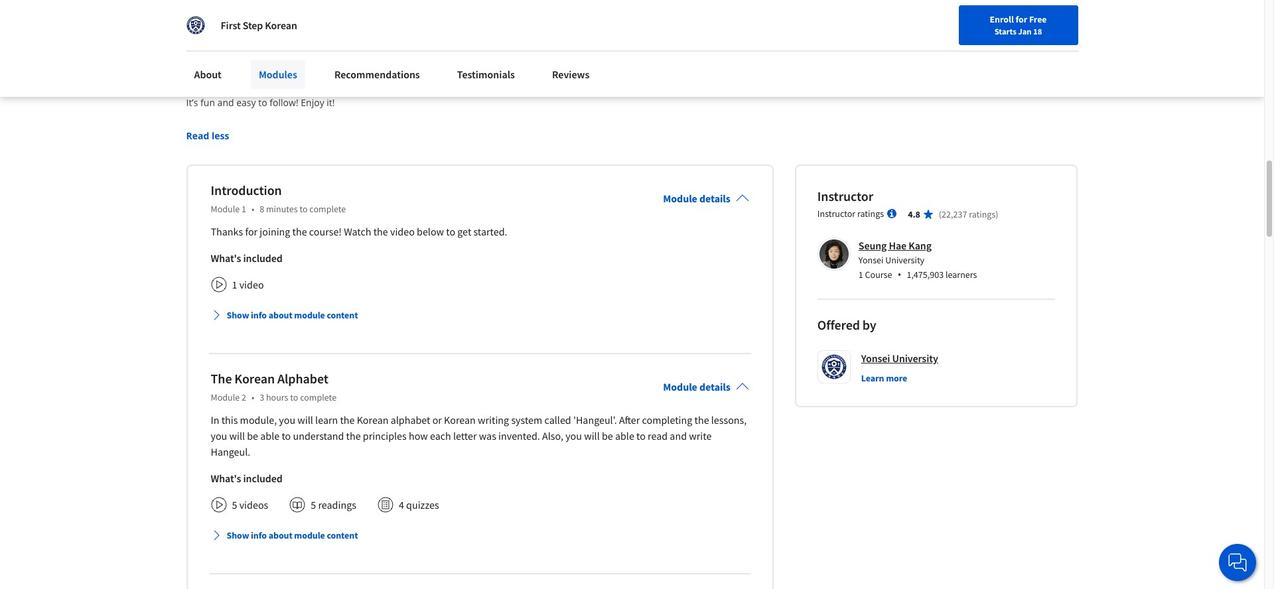 Task type: vqa. For each thing, say whether or not it's contained in the screenshot.
courses
no



Task type: describe. For each thing, give the bounding box(es) containing it.
22,237
[[942, 208, 967, 220]]

find your new career link
[[889, 13, 986, 30]]

learn inside after completing this course, you will be able to 1. read and write korean alphabet. 2. communicate in korean with basic expressions. 3. learn basic knowledge on korean culture. it's fun and easy to follow! enjoy it!
[[196, 68, 219, 81]]

5 videos
[[232, 498, 268, 512]]

easy
[[236, 96, 256, 109]]

yonsei inside yonsei university "link"
[[861, 352, 890, 365]]

university inside seung hae kang yonsei university 1 course • 1,475,903 learners
[[886, 254, 925, 266]]

info for 1
[[251, 309, 267, 321]]

0 horizontal spatial 1
[[232, 278, 237, 291]]

university inside "link"
[[892, 352, 938, 365]]

and inside in this module, you will learn the korean alphabet or korean writing system called 'hangeul'. after completing the lessons, you will be able to understand the principles how each letter was invented. also, you will be able to read and write hangeul.
[[670, 429, 687, 443]]

korean right step
[[265, 19, 297, 32]]

yonsei university
[[861, 352, 938, 365]]

each
[[430, 429, 451, 443]]

less
[[212, 129, 229, 142]]

your
[[915, 15, 933, 27]]

korean inside the korean alphabet module 2 • 3 hours to complete
[[235, 370, 275, 387]]

for for enroll
[[1016, 13, 1028, 25]]

module inside introduction module 1 • 8 minutes to complete
[[211, 203, 240, 215]]

enroll for free starts jan 18
[[990, 13, 1047, 37]]

the korean alphabet module 2 • 3 hours to complete
[[211, 370, 337, 403]]

read
[[186, 129, 209, 142]]

learn
[[861, 372, 884, 384]]

offered
[[818, 316, 860, 333]]

0 horizontal spatial be
[[247, 429, 258, 443]]

seung hae kang image
[[820, 239, 849, 269]]

watch
[[344, 225, 371, 238]]

first step korean
[[221, 19, 297, 32]]

1 horizontal spatial ratings
[[969, 208, 996, 220]]

on
[[295, 68, 306, 81]]

show info about module content button for alphabet
[[205, 524, 363, 547]]

introduction module 1 • 8 minutes to complete
[[211, 182, 346, 215]]

learn inside in this module, you will learn the korean alphabet or korean writing system called 'hangeul'. after completing the lessons, you will be able to understand the principles how each letter was invented. also, you will be able to read and write hangeul.
[[315, 413, 338, 427]]

about
[[194, 68, 222, 81]]

korean up in
[[262, 40, 293, 53]]

1 video
[[232, 278, 264, 291]]

included for alphabet
[[243, 472, 283, 485]]

alphabet
[[277, 370, 329, 387]]

will inside after completing this course, you will be able to 1. read and write korean alphabet. 2. communicate in korean with basic expressions. 3. learn basic knowledge on korean culture. it's fun and easy to follow! enjoy it!
[[331, 26, 345, 39]]

(
[[939, 208, 942, 220]]

thanks for joining the course! watch the video below to get started.
[[211, 225, 507, 238]]

how
[[409, 429, 428, 443]]

what's for module
[[211, 251, 241, 265]]

enjoy
[[301, 96, 324, 109]]

included for 1
[[243, 251, 283, 265]]

completing inside in this module, you will learn the korean alphabet or korean writing system called 'hangeul'. after completing the lessons, you will be able to understand the principles how each letter was invented. also, you will be able to read and write hangeul.
[[642, 413, 693, 427]]

lessons,
[[711, 413, 747, 427]]

korean up modules at the top left of the page
[[268, 54, 300, 67]]

in this module, you will learn the korean alphabet or korean writing system called 'hangeul'. after completing the lessons, you will be able to understand the principles how each letter was invented. also, you will be able to read and write hangeul.
[[211, 413, 747, 458]]

0 horizontal spatial ratings
[[858, 208, 884, 220]]

below
[[417, 225, 444, 238]]

1 inside seung hae kang yonsei university 1 course • 1,475,903 learners
[[859, 269, 863, 281]]

called
[[545, 413, 571, 427]]

communicate
[[196, 54, 256, 67]]

recommendations
[[334, 68, 420, 81]]

1 horizontal spatial basic
[[323, 54, 345, 67]]

hangeul.
[[211, 445, 250, 458]]

culture.
[[342, 68, 375, 81]]

it!
[[327, 96, 335, 109]]

quizzes
[[406, 498, 439, 512]]

videos
[[239, 498, 268, 512]]

course!
[[309, 225, 342, 238]]

4 quizzes
[[399, 498, 439, 512]]

find
[[896, 15, 913, 27]]

was
[[479, 429, 496, 443]]

2.
[[186, 54, 194, 67]]

1 vertical spatial and
[[217, 96, 234, 109]]

18
[[1033, 26, 1042, 37]]

0 vertical spatial and
[[219, 40, 235, 53]]

testimonials link
[[449, 60, 523, 89]]

the
[[211, 370, 232, 387]]

0 vertical spatial video
[[390, 225, 415, 238]]

• inside introduction module 1 • 8 minutes to complete
[[252, 203, 254, 215]]

starts
[[995, 26, 1017, 37]]

to inside introduction module 1 • 8 minutes to complete
[[300, 203, 308, 215]]

alphabet.
[[296, 40, 336, 53]]

new
[[935, 15, 952, 27]]

or
[[433, 413, 442, 427]]

letter
[[453, 429, 477, 443]]

5 for 5 videos
[[232, 498, 237, 512]]

modules link
[[251, 60, 305, 89]]

korean down with at the left of the page
[[309, 68, 340, 81]]

career
[[954, 15, 979, 27]]

this inside after completing this course, you will be able to 1. read and write korean alphabet. 2. communicate in korean with basic expressions. 3. learn basic knowledge on korean culture. it's fun and easy to follow! enjoy it!
[[261, 26, 276, 39]]

more
[[886, 372, 908, 384]]

jan
[[1018, 26, 1032, 37]]

info for alphabet
[[251, 530, 267, 541]]

you right also,
[[566, 429, 582, 443]]

joining
[[260, 225, 290, 238]]

minutes
[[266, 203, 298, 215]]

will up understand
[[298, 413, 313, 427]]

the right joining
[[292, 225, 307, 238]]

• inside seung hae kang yonsei university 1 course • 1,475,903 learners
[[898, 267, 902, 282]]

write inside after completing this course, you will be able to 1. read and write korean alphabet. 2. communicate in korean with basic expressions. 3. learn basic knowledge on korean culture. it's fun and easy to follow! enjoy it!
[[238, 40, 260, 53]]

details for the korean alphabet
[[700, 380, 731, 393]]

hours
[[266, 391, 288, 403]]

module details for the korean alphabet
[[663, 380, 731, 393]]

)
[[996, 208, 999, 220]]

show info about module content for alphabet
[[227, 530, 358, 541]]

the up understand
[[340, 413, 355, 427]]

2
[[242, 391, 246, 403]]

5 for 5 readings
[[311, 498, 316, 512]]

content for introduction
[[327, 309, 358, 321]]

4.8
[[908, 208, 921, 220]]

yonsei university link
[[861, 350, 938, 366]]

• inside the korean alphabet module 2 • 3 hours to complete
[[252, 391, 254, 403]]

follow!
[[270, 96, 298, 109]]

instructor ratings
[[818, 208, 884, 220]]

read less
[[186, 129, 229, 142]]

get
[[458, 225, 471, 238]]

find your new career
[[896, 15, 979, 27]]

seung hae kang yonsei university 1 course • 1,475,903 learners
[[859, 239, 977, 282]]

1 inside introduction module 1 • 8 minutes to complete
[[242, 203, 246, 215]]

the left lessons,
[[695, 413, 709, 427]]

complete inside introduction module 1 • 8 minutes to complete
[[310, 203, 346, 215]]

content for the korean alphabet
[[327, 530, 358, 541]]

after inside after completing this course, you will be able to 1. read and write korean alphabet. 2. communicate in korean with basic expressions. 3. learn basic knowledge on korean culture. it's fun and easy to follow! enjoy it!
[[186, 26, 208, 39]]

korean up principles at left
[[357, 413, 389, 427]]

kang
[[909, 239, 932, 252]]

write inside in this module, you will learn the korean alphabet or korean writing system called 'hangeul'. after completing the lessons, you will be able to understand the principles how each letter was invented. also, you will be able to read and write hangeul.
[[689, 429, 712, 443]]

1.
[[186, 40, 194, 53]]

hae
[[889, 239, 907, 252]]

show for korean
[[227, 530, 249, 541]]

0 horizontal spatial video
[[239, 278, 264, 291]]

8
[[260, 203, 264, 215]]



Task type: locate. For each thing, give the bounding box(es) containing it.
will down 'hangeul'.
[[584, 429, 600, 443]]

you down hours
[[279, 413, 295, 427]]

enroll
[[990, 13, 1014, 25]]

0 vertical spatial details
[[700, 192, 731, 205]]

0 horizontal spatial able
[[260, 429, 280, 443]]

offered by
[[818, 316, 877, 333]]

write
[[238, 40, 260, 53], [689, 429, 712, 443]]

1 what's from the top
[[211, 251, 241, 265]]

instructor up seung hae kang image
[[818, 208, 856, 220]]

read
[[196, 40, 216, 53], [648, 429, 668, 443]]

0 vertical spatial included
[[243, 251, 283, 265]]

included up 'videos' at left
[[243, 472, 283, 485]]

show down '5 videos'
[[227, 530, 249, 541]]

what's included
[[211, 251, 283, 265], [211, 472, 283, 485]]

0 vertical spatial university
[[886, 254, 925, 266]]

complete down alphabet
[[300, 391, 337, 403]]

basic down communicate
[[221, 68, 243, 81]]

2 instructor from the top
[[818, 208, 856, 220]]

0 vertical spatial after
[[186, 26, 208, 39]]

1 details from the top
[[700, 192, 731, 205]]

1 vertical spatial after
[[619, 413, 640, 427]]

1 vertical spatial for
[[245, 225, 258, 238]]

for inside enroll for free starts jan 18
[[1016, 13, 1028, 25]]

module for 1
[[294, 309, 325, 321]]

recommendations link
[[326, 60, 428, 89]]

1 horizontal spatial for
[[1016, 13, 1028, 25]]

1 horizontal spatial write
[[689, 429, 712, 443]]

read inside after completing this course, you will be able to 1. read and write korean alphabet. 2. communicate in korean with basic expressions. 3. learn basic knowledge on korean culture. it's fun and easy to follow! enjoy it!
[[196, 40, 216, 53]]

you up alphabet.
[[313, 26, 329, 39]]

module details for introduction
[[663, 192, 731, 205]]

module up alphabet
[[294, 309, 325, 321]]

0 vertical spatial write
[[238, 40, 260, 53]]

0 vertical spatial basic
[[323, 54, 345, 67]]

info down 'videos' at left
[[251, 530, 267, 541]]

read inside in this module, you will learn the korean alphabet or korean writing system called 'hangeul'. after completing the lessons, you will be able to understand the principles how each letter was invented. also, you will be able to read and write hangeul.
[[648, 429, 668, 443]]

1 vertical spatial read
[[648, 429, 668, 443]]

ratings right 22,237
[[969, 208, 996, 220]]

principles
[[363, 429, 407, 443]]

2 info from the top
[[251, 530, 267, 541]]

1 horizontal spatial 5
[[311, 498, 316, 512]]

thanks
[[211, 225, 243, 238]]

1 vertical spatial module
[[294, 530, 325, 541]]

1,475,903
[[907, 269, 944, 281]]

fun
[[200, 96, 215, 109]]

show info about module content button for 1
[[205, 303, 363, 327]]

to
[[382, 26, 391, 39], [258, 96, 267, 109], [300, 203, 308, 215], [446, 225, 455, 238], [290, 391, 298, 403], [282, 429, 291, 443], [637, 429, 646, 443]]

show info about module content
[[227, 309, 358, 321], [227, 530, 358, 541]]

basic right with at the left of the page
[[323, 54, 345, 67]]

1 vertical spatial module details
[[663, 380, 731, 393]]

0 vertical spatial module details
[[663, 192, 731, 205]]

module down 5 readings on the bottom of page
[[294, 530, 325, 541]]

0 vertical spatial read
[[196, 40, 216, 53]]

2 content from the top
[[327, 530, 358, 541]]

0 vertical spatial learn
[[196, 68, 219, 81]]

2 what's included from the top
[[211, 472, 283, 485]]

1 vertical spatial about
[[269, 530, 293, 541]]

first
[[221, 19, 241, 32]]

1 vertical spatial instructor
[[818, 208, 856, 220]]

• left 3 on the bottom of page
[[252, 391, 254, 403]]

1 horizontal spatial video
[[390, 225, 415, 238]]

1 vertical spatial show info about module content
[[227, 530, 358, 541]]

0 vertical spatial instructor
[[818, 188, 874, 204]]

2 details from the top
[[700, 380, 731, 393]]

2 module details from the top
[[663, 380, 731, 393]]

show info about module content down 'videos' at left
[[227, 530, 358, 541]]

1 info from the top
[[251, 309, 267, 321]]

1 module from the top
[[294, 309, 325, 321]]

1 horizontal spatial completing
[[642, 413, 693, 427]]

understand
[[293, 429, 344, 443]]

3
[[260, 391, 264, 403]]

after completing this course, you will be able to 1. read and write korean alphabet. 2. communicate in korean with basic expressions. 3. learn basic knowledge on korean culture. it's fun and easy to follow! enjoy it!
[[186, 26, 402, 109]]

for for thanks
[[245, 225, 258, 238]]

read less button
[[186, 129, 229, 143]]

writing
[[478, 413, 509, 427]]

to inside the korean alphabet module 2 • 3 hours to complete
[[290, 391, 298, 403]]

video left below
[[390, 225, 415, 238]]

0 vertical spatial completing
[[210, 26, 258, 39]]

2 show from the top
[[227, 530, 249, 541]]

be down 'hangeul'.
[[602, 429, 613, 443]]

0 vertical spatial about
[[269, 309, 293, 321]]

reviews
[[552, 68, 590, 81]]

1 vertical spatial video
[[239, 278, 264, 291]]

1 vertical spatial what's
[[211, 472, 241, 485]]

0 vertical spatial info
[[251, 309, 267, 321]]

0 vertical spatial complete
[[310, 203, 346, 215]]

0 horizontal spatial write
[[238, 40, 260, 53]]

invented.
[[499, 429, 540, 443]]

module for alphabet
[[294, 530, 325, 541]]

university up more on the right bottom
[[892, 352, 938, 365]]

0 vertical spatial yonsei
[[859, 254, 884, 266]]

complete inside the korean alphabet module 2 • 3 hours to complete
[[300, 391, 337, 403]]

will up alphabet.
[[331, 26, 345, 39]]

module details
[[663, 192, 731, 205], [663, 380, 731, 393]]

show for module
[[227, 309, 249, 321]]

2 show info about module content from the top
[[227, 530, 358, 541]]

0 vertical spatial show
[[227, 309, 249, 321]]

3.
[[186, 68, 194, 81]]

1 show info about module content from the top
[[227, 309, 358, 321]]

2 what's from the top
[[211, 472, 241, 485]]

info down 1 video
[[251, 309, 267, 321]]

also,
[[542, 429, 564, 443]]

0 horizontal spatial completing
[[210, 26, 258, 39]]

after
[[186, 26, 208, 39], [619, 413, 640, 427]]

1 horizontal spatial after
[[619, 413, 640, 427]]

learn up understand
[[315, 413, 338, 427]]

yonsei university image
[[186, 16, 205, 35]]

university down hae
[[886, 254, 925, 266]]

( 22,237 ratings )
[[939, 208, 999, 220]]

•
[[252, 203, 254, 215], [898, 267, 902, 282], [252, 391, 254, 403]]

details for introduction
[[700, 192, 731, 205]]

instructor for instructor
[[818, 188, 874, 204]]

you
[[313, 26, 329, 39], [279, 413, 295, 427], [211, 429, 227, 443], [566, 429, 582, 443]]

1 vertical spatial write
[[689, 429, 712, 443]]

course,
[[279, 26, 310, 39]]

2 vertical spatial and
[[670, 429, 687, 443]]

course
[[865, 269, 892, 281]]

you inside after completing this course, you will be able to 1. read and write korean alphabet. 2. communicate in korean with basic expressions. 3. learn basic knowledge on korean culture. it's fun and easy to follow! enjoy it!
[[313, 26, 329, 39]]

0 horizontal spatial this
[[221, 413, 238, 427]]

after right 'hangeul'.
[[619, 413, 640, 427]]

what's for korean
[[211, 472, 241, 485]]

korean up letter
[[444, 413, 476, 427]]

for
[[1016, 13, 1028, 25], [245, 225, 258, 238]]

instructor up instructor ratings
[[818, 188, 874, 204]]

free
[[1029, 13, 1047, 25]]

able inside after completing this course, you will be able to 1. read and write korean alphabet. 2. communicate in korean with basic expressions. 3. learn basic knowledge on korean culture. it's fun and easy to follow! enjoy it!
[[361, 26, 380, 39]]

1 left '8'
[[242, 203, 246, 215]]

what's included for korean
[[211, 472, 283, 485]]

1 vertical spatial content
[[327, 530, 358, 541]]

1 module details from the top
[[663, 192, 731, 205]]

0 vertical spatial show info about module content
[[227, 309, 358, 321]]

what's included for module
[[211, 251, 283, 265]]

after up the 1. at the top left
[[186, 26, 208, 39]]

1 vertical spatial what's included
[[211, 472, 283, 485]]

show info about module content for 1
[[227, 309, 358, 321]]

2 horizontal spatial able
[[615, 429, 634, 443]]

complete up the course!
[[310, 203, 346, 215]]

details
[[700, 192, 731, 205], [700, 380, 731, 393]]

show info about module content button down 'videos' at left
[[205, 524, 363, 547]]

learn more button
[[861, 372, 908, 385]]

0 vertical spatial content
[[327, 309, 358, 321]]

ratings
[[858, 208, 884, 220], [969, 208, 996, 220]]

in
[[258, 54, 266, 67]]

0 horizontal spatial 5
[[232, 498, 237, 512]]

1 vertical spatial yonsei
[[861, 352, 890, 365]]

completing
[[210, 26, 258, 39], [642, 413, 693, 427]]

learn right 3.
[[196, 68, 219, 81]]

this right the in
[[221, 413, 238, 427]]

0 vertical spatial module
[[294, 309, 325, 321]]

1 show from the top
[[227, 309, 249, 321]]

completing left lessons,
[[642, 413, 693, 427]]

0 vertical spatial this
[[261, 26, 276, 39]]

2 show info about module content button from the top
[[205, 524, 363, 547]]

write down lessons,
[[689, 429, 712, 443]]

with
[[302, 54, 321, 67]]

1 horizontal spatial able
[[361, 26, 380, 39]]

2 module from the top
[[294, 530, 325, 541]]

about for alphabet
[[269, 530, 293, 541]]

2 included from the top
[[243, 472, 283, 485]]

1 horizontal spatial learn
[[315, 413, 338, 427]]

1 vertical spatial this
[[221, 413, 238, 427]]

started.
[[474, 225, 507, 238]]

what's
[[211, 251, 241, 265], [211, 472, 241, 485]]

about link
[[186, 60, 230, 89]]

university
[[886, 254, 925, 266], [892, 352, 938, 365]]

what's included up 1 video
[[211, 251, 283, 265]]

completing inside after completing this course, you will be able to 1. read and write korean alphabet. 2. communicate in korean with basic expressions. 3. learn basic knowledge on korean culture. it's fun and easy to follow! enjoy it!
[[210, 26, 258, 39]]

• right course
[[898, 267, 902, 282]]

what's included up '5 videos'
[[211, 472, 283, 485]]

0 vertical spatial for
[[1016, 13, 1028, 25]]

be down "module,"
[[247, 429, 258, 443]]

this left course,
[[261, 26, 276, 39]]

1 included from the top
[[243, 251, 283, 265]]

0 vertical spatial what's included
[[211, 251, 283, 265]]

0 horizontal spatial after
[[186, 26, 208, 39]]

yonsei inside seung hae kang yonsei university 1 course • 1,475,903 learners
[[859, 254, 884, 266]]

2 5 from the left
[[311, 498, 316, 512]]

able
[[361, 26, 380, 39], [260, 429, 280, 443], [615, 429, 634, 443]]

1 vertical spatial university
[[892, 352, 938, 365]]

readings
[[318, 498, 356, 512]]

show info about module content down 1 video
[[227, 309, 358, 321]]

1 vertical spatial completing
[[642, 413, 693, 427]]

video down joining
[[239, 278, 264, 291]]

1 vertical spatial info
[[251, 530, 267, 541]]

1 down 'thanks'
[[232, 278, 237, 291]]

seung hae kang link
[[859, 239, 932, 252]]

2 vertical spatial •
[[252, 391, 254, 403]]

yonsei up learn
[[861, 352, 890, 365]]

will up hangeul. at the left bottom
[[229, 429, 245, 443]]

chat with us image
[[1227, 552, 1249, 574]]

1 vertical spatial •
[[898, 267, 902, 282]]

testimonials
[[457, 68, 515, 81]]

1 content from the top
[[327, 309, 358, 321]]

1 what's included from the top
[[211, 251, 283, 265]]

learn more
[[861, 372, 908, 384]]

1 vertical spatial basic
[[221, 68, 243, 81]]

5
[[232, 498, 237, 512], [311, 498, 316, 512]]

be up expressions.
[[348, 26, 359, 39]]

2 about from the top
[[269, 530, 293, 541]]

None search field
[[189, 8, 508, 35]]

1 vertical spatial learn
[[315, 413, 338, 427]]

step
[[243, 19, 263, 32]]

the left principles at left
[[346, 429, 361, 443]]

about for 1
[[269, 309, 293, 321]]

• left '8'
[[252, 203, 254, 215]]

5 left readings
[[311, 498, 316, 512]]

1 about from the top
[[269, 309, 293, 321]]

the
[[292, 225, 307, 238], [374, 225, 388, 238], [340, 413, 355, 427], [695, 413, 709, 427], [346, 429, 361, 443]]

be
[[348, 26, 359, 39], [247, 429, 258, 443], [602, 429, 613, 443]]

module,
[[240, 413, 277, 427]]

1 vertical spatial complete
[[300, 391, 337, 403]]

5 left 'videos' at left
[[232, 498, 237, 512]]

1 instructor from the top
[[818, 188, 874, 204]]

1 vertical spatial details
[[700, 380, 731, 393]]

1 horizontal spatial this
[[261, 26, 276, 39]]

for up jan in the right top of the page
[[1016, 13, 1028, 25]]

instructor
[[818, 188, 874, 204], [818, 208, 856, 220]]

be inside after completing this course, you will be able to 1. read and write korean alphabet. 2. communicate in korean with basic expressions. 3. learn basic knowledge on korean culture. it's fun and easy to follow! enjoy it!
[[348, 26, 359, 39]]

0 horizontal spatial for
[[245, 225, 258, 238]]

ratings up seung
[[858, 208, 884, 220]]

reviews link
[[544, 60, 598, 89]]

basic
[[323, 54, 345, 67], [221, 68, 243, 81]]

0 horizontal spatial basic
[[221, 68, 243, 81]]

1 5 from the left
[[232, 498, 237, 512]]

0 horizontal spatial learn
[[196, 68, 219, 81]]

2 horizontal spatial be
[[602, 429, 613, 443]]

you down the in
[[211, 429, 227, 443]]

1 left course
[[859, 269, 863, 281]]

able down 'hangeul'.
[[615, 429, 634, 443]]

introduction
[[211, 182, 282, 198]]

by
[[863, 316, 877, 333]]

yonsei down seung
[[859, 254, 884, 266]]

1 vertical spatial show
[[227, 530, 249, 541]]

completing up communicate
[[210, 26, 258, 39]]

the right watch
[[374, 225, 388, 238]]

will
[[331, 26, 345, 39], [298, 413, 313, 427], [229, 429, 245, 443], [584, 429, 600, 443]]

2 horizontal spatial 1
[[859, 269, 863, 281]]

what's down 'thanks'
[[211, 251, 241, 265]]

able up expressions.
[[361, 26, 380, 39]]

1 horizontal spatial be
[[348, 26, 359, 39]]

this inside in this module, you will learn the korean alphabet or korean writing system called 'hangeul'. after completing the lessons, you will be able to understand the principles how each letter was invented. also, you will be able to read and write hangeul.
[[221, 413, 238, 427]]

0 horizontal spatial read
[[196, 40, 216, 53]]

4
[[399, 498, 404, 512]]

modules
[[259, 68, 297, 81]]

show
[[227, 309, 249, 321], [227, 530, 249, 541]]

instructor for instructor ratings
[[818, 208, 856, 220]]

what's down hangeul. at the left bottom
[[211, 472, 241, 485]]

able down "module,"
[[260, 429, 280, 443]]

for left joining
[[245, 225, 258, 238]]

0 vertical spatial •
[[252, 203, 254, 215]]

0 vertical spatial what's
[[211, 251, 241, 265]]

1 vertical spatial show info about module content button
[[205, 524, 363, 547]]

knowledge
[[246, 68, 293, 81]]

1 horizontal spatial 1
[[242, 203, 246, 215]]

seung
[[859, 239, 887, 252]]

module inside the korean alphabet module 2 • 3 hours to complete
[[211, 391, 240, 403]]

alphabet
[[391, 413, 430, 427]]

show down 1 video
[[227, 309, 249, 321]]

module
[[294, 309, 325, 321], [294, 530, 325, 541]]

0 vertical spatial show info about module content button
[[205, 303, 363, 327]]

yonsei
[[859, 254, 884, 266], [861, 352, 890, 365]]

show info about module content button down 1 video
[[205, 303, 363, 327]]

1 show info about module content button from the top
[[205, 303, 363, 327]]

5 readings
[[311, 498, 356, 512]]

1 horizontal spatial read
[[648, 429, 668, 443]]

write up in
[[238, 40, 260, 53]]

in
[[211, 413, 219, 427]]

included down joining
[[243, 251, 283, 265]]

'hangeul'.
[[573, 413, 617, 427]]

1 vertical spatial included
[[243, 472, 283, 485]]

after inside in this module, you will learn the korean alphabet or korean writing system called 'hangeul'. after completing the lessons, you will be able to understand the principles how each letter was invented. also, you will be able to read and write hangeul.
[[619, 413, 640, 427]]

korean up 3 on the bottom of page
[[235, 370, 275, 387]]

content
[[327, 309, 358, 321], [327, 530, 358, 541]]



